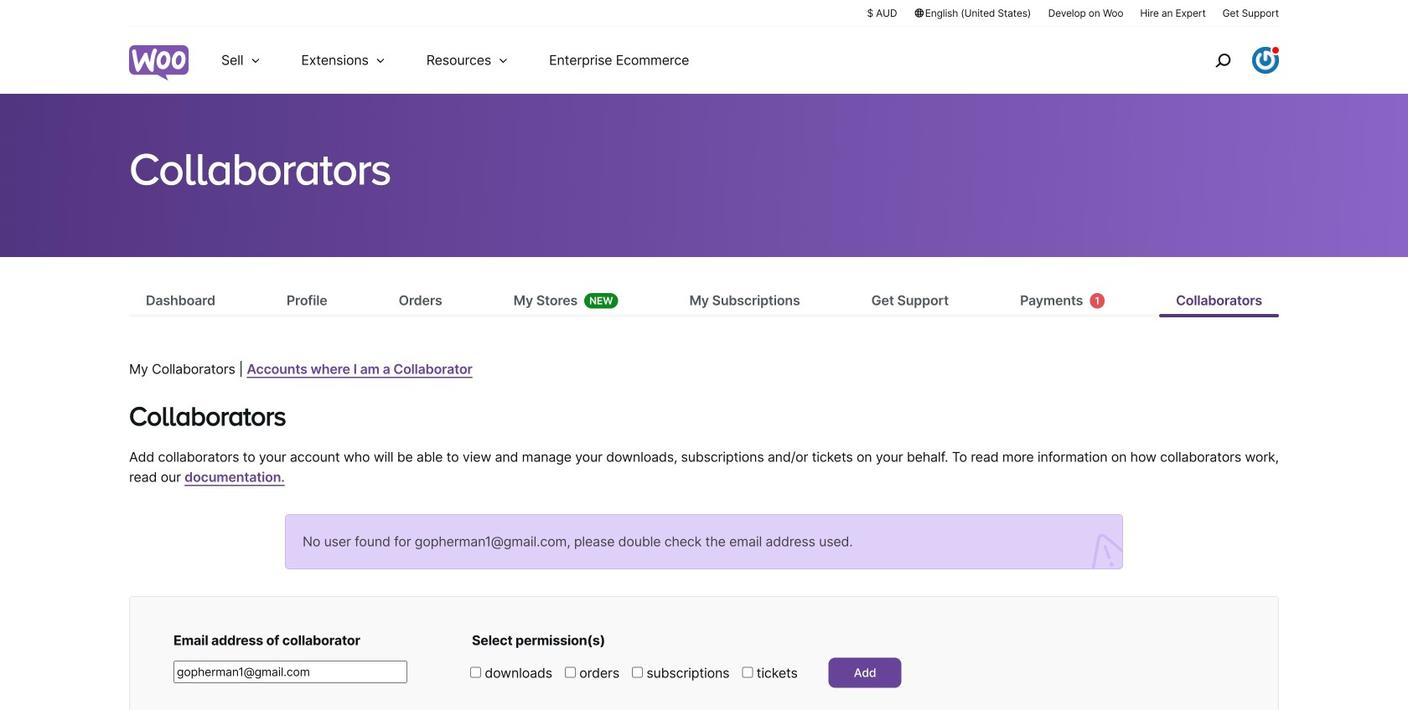 Task type: vqa. For each thing, say whether or not it's contained in the screenshot.
Service navigation menu element
yes



Task type: describe. For each thing, give the bounding box(es) containing it.
open account menu image
[[1252, 47, 1279, 74]]



Task type: locate. For each thing, give the bounding box(es) containing it.
service navigation menu element
[[1179, 33, 1279, 88]]

None checkbox
[[470, 668, 481, 679], [565, 668, 576, 679], [470, 668, 481, 679], [565, 668, 576, 679]]

search image
[[1210, 47, 1236, 74]]

None checkbox
[[632, 668, 643, 679], [742, 668, 753, 679], [632, 668, 643, 679], [742, 668, 753, 679]]



